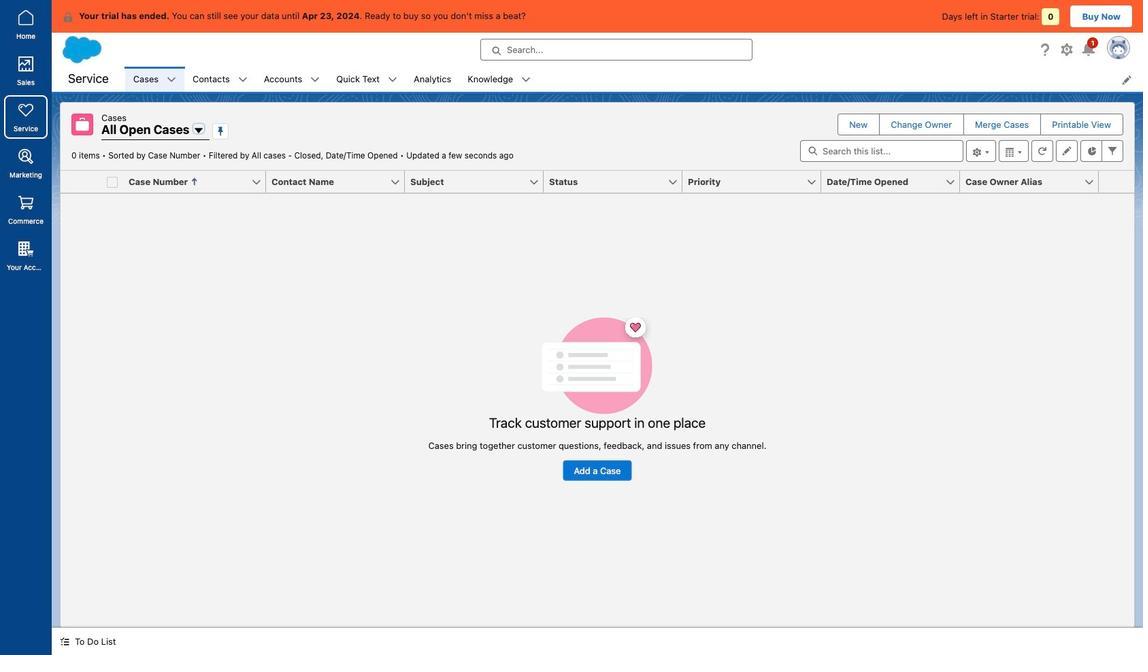 Task type: vqa. For each thing, say whether or not it's contained in the screenshot.
Setup Tree tree
no



Task type: describe. For each thing, give the bounding box(es) containing it.
contact name element
[[266, 171, 413, 193]]

item number image
[[61, 171, 101, 193]]

3 list item from the left
[[256, 67, 328, 92]]

5 list item from the left
[[460, 67, 539, 92]]

action image
[[1099, 171, 1135, 193]]

text default image
[[167, 75, 176, 85]]

case number element
[[123, 171, 274, 193]]

cell inside the all open cases|cases|list view element
[[101, 171, 123, 193]]

all open cases|cases|list view element
[[60, 102, 1135, 628]]

priority element
[[683, 171, 830, 193]]

subject element
[[405, 171, 552, 193]]

status element
[[544, 171, 691, 193]]

2 list item from the left
[[184, 67, 256, 92]]

4 list item from the left
[[328, 67, 406, 92]]

date/time opened element
[[821, 171, 968, 193]]



Task type: locate. For each thing, give the bounding box(es) containing it.
1 list item from the left
[[125, 67, 184, 92]]

all open cases status
[[71, 150, 406, 161]]

list
[[125, 67, 1143, 92]]

text default image
[[63, 11, 74, 22], [238, 75, 248, 85], [311, 75, 320, 85], [388, 75, 397, 85], [522, 75, 531, 85], [60, 637, 69, 647]]

case owner alias element
[[960, 171, 1107, 193]]

Search All Open Cases list view. search field
[[800, 140, 964, 162]]

status
[[428, 317, 767, 481]]

list item
[[125, 67, 184, 92], [184, 67, 256, 92], [256, 67, 328, 92], [328, 67, 406, 92], [460, 67, 539, 92]]

item number element
[[61, 171, 101, 193]]

cell
[[101, 171, 123, 193]]

action element
[[1099, 171, 1135, 193]]



